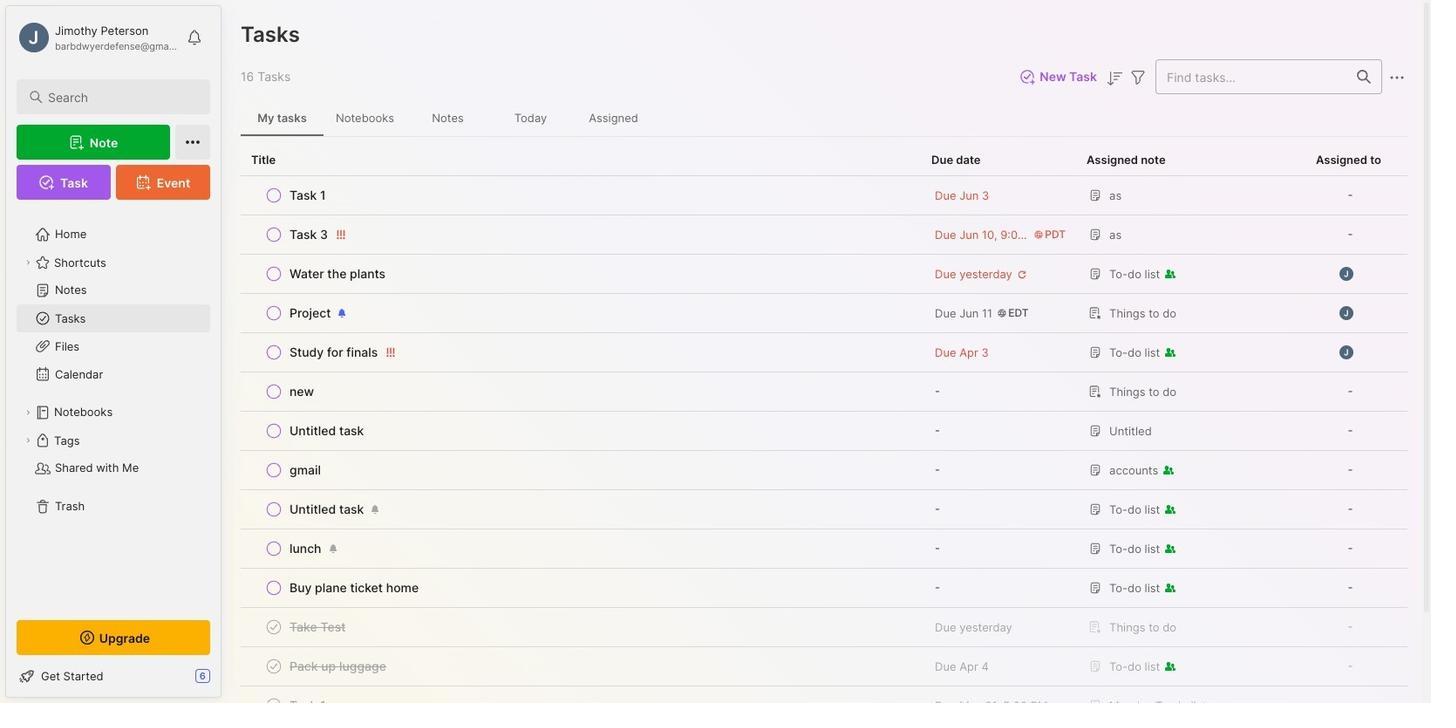 Task type: locate. For each thing, give the bounding box(es) containing it.
new 5 cell
[[290, 383, 314, 400]]

water the plants 2 cell
[[290, 265, 386, 283]]

more actions and view options image
[[1387, 67, 1408, 88]]

task 1 13 cell
[[290, 697, 326, 703]]

filter tasks image
[[1128, 67, 1149, 88]]

buy plane ticket home 10 cell
[[290, 579, 419, 597]]

None search field
[[48, 86, 195, 107]]

gmail 7 cell
[[290, 461, 321, 479]]

Find tasks… text field
[[1157, 62, 1347, 91]]

Search text field
[[48, 89, 195, 106]]

row
[[241, 176, 1408, 215], [251, 183, 911, 208], [241, 215, 1408, 255], [251, 222, 911, 247], [241, 255, 1408, 294], [251, 262, 911, 286], [241, 294, 1408, 333], [251, 301, 911, 325], [241, 333, 1408, 372], [251, 340, 911, 365], [241, 372, 1408, 412], [251, 379, 911, 404], [241, 412, 1408, 451], [251, 419, 911, 443], [241, 451, 1408, 490], [251, 458, 911, 482], [241, 490, 1408, 529], [251, 497, 911, 522], [241, 529, 1408, 569], [251, 536, 911, 561], [241, 569, 1408, 608], [251, 576, 911, 600], [241, 608, 1408, 647], [251, 615, 911, 639], [241, 647, 1408, 686], [251, 654, 911, 679], [241, 686, 1408, 703], [251, 693, 911, 703]]

tree inside main element
[[6, 210, 221, 604]]

More actions and view options field
[[1383, 66, 1408, 88]]

pack up luggage 12 cell
[[290, 658, 386, 675]]

cell
[[1290, 686, 1408, 703]]

tree
[[6, 210, 221, 604]]

Sort tasks by… field
[[1104, 66, 1125, 89]]

row group
[[241, 176, 1408, 703]]



Task type: vqa. For each thing, say whether or not it's contained in the screenshot.
2023 at bottom
no



Task type: describe. For each thing, give the bounding box(es) containing it.
expand tags image
[[23, 435, 33, 446]]

project 3 cell
[[290, 304, 331, 322]]

click to collapse image
[[220, 671, 233, 692]]

Filter tasks field
[[1128, 66, 1149, 88]]

untitled task 8 cell
[[290, 501, 364, 518]]

none search field inside main element
[[48, 86, 195, 107]]

main element
[[0, 0, 227, 703]]

take test 11 cell
[[290, 618, 346, 636]]

Help and Learning task checklist field
[[6, 662, 221, 690]]

task 3 1 cell
[[290, 226, 328, 243]]

untitled task 6 cell
[[290, 422, 364, 440]]

expand notebooks image
[[23, 407, 33, 418]]

study for finals 4 cell
[[290, 344, 378, 361]]

task 1 0 cell
[[290, 187, 326, 204]]

Account field
[[17, 20, 178, 55]]

lunch 9 cell
[[290, 540, 321, 557]]



